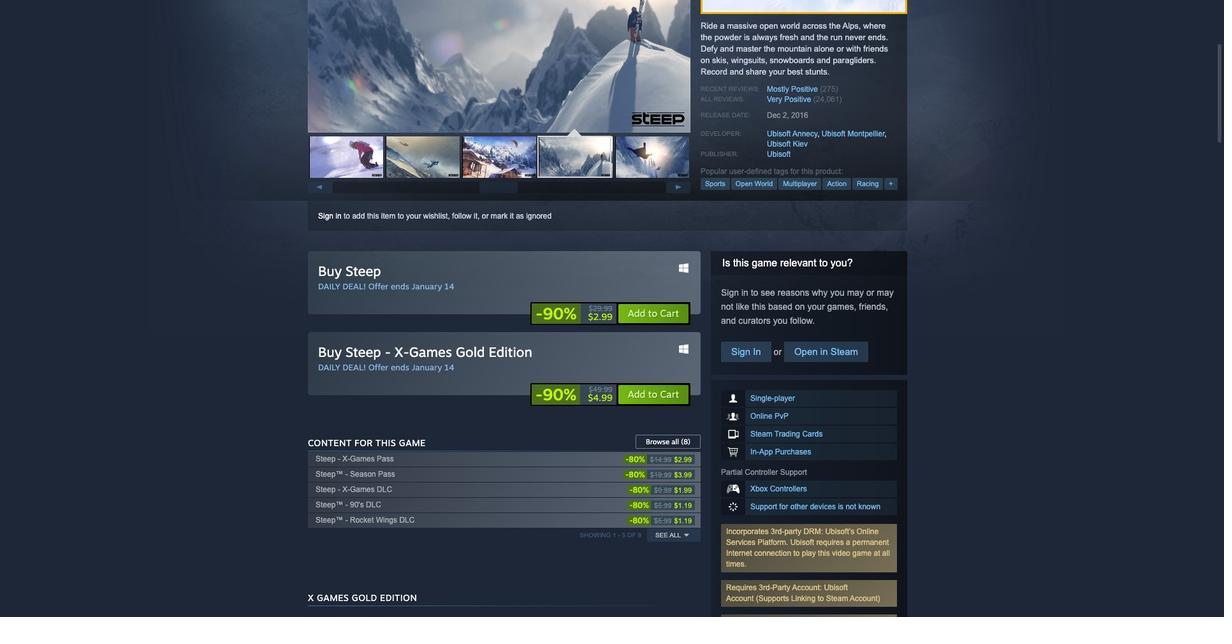 Task type: vqa. For each thing, say whether or not it's contained in the screenshot.
the right Most
no



Task type: describe. For each thing, give the bounding box(es) containing it.
action
[[828, 180, 847, 188]]

$4.99
[[588, 392, 613, 403]]

best
[[788, 67, 803, 77]]

0 horizontal spatial for
[[780, 503, 789, 512]]

showing
[[580, 532, 611, 539]]

paragliders.
[[833, 55, 877, 65]]

powder
[[715, 33, 742, 42]]

1 vertical spatial you
[[774, 316, 788, 326]]

sign in
[[732, 346, 761, 357]]

racing
[[857, 180, 879, 188]]

very positive (24,061)
[[767, 95, 842, 104]]

date:
[[732, 112, 751, 119]]

the down "always"
[[764, 44, 776, 54]]

in for sign in to see reasons why you may or may not like this based on your games, friends, and curators you follow.
[[742, 288, 749, 298]]

this right add at the top left of the page
[[367, 212, 379, 221]]

action link
[[823, 178, 852, 190]]

controller
[[745, 468, 778, 477]]

buy steep daily deal! offer ends january 14
[[318, 263, 455, 292]]

at
[[874, 549, 881, 558]]

known
[[859, 503, 881, 512]]

to inside incorporates 3rd-party drm: ubisoft's online services platform. ubisoft requires a permanent internet connection to play this video game at all times.
[[794, 549, 800, 558]]

curators
[[739, 316, 771, 326]]

buy for buy steep - x-games gold edition
[[318, 344, 342, 360]]

see
[[656, 532, 668, 539]]

share
[[746, 67, 767, 77]]

this right the is at the right top of the page
[[733, 258, 749, 269]]

(275)
[[821, 85, 838, 94]]

not inside sign in to see reasons why you may or may not like this based on your games, friends, and curators you follow.
[[721, 302, 734, 312]]

ride
[[701, 21, 718, 31]]

is inside ride a massive open world across the alps, where the powder is always fresh and the run never ends. defy and master the mountain alone or with friends on skis, wingsuits, snowboards and paragliders. record and share your best stunts.
[[744, 33, 750, 42]]

times.
[[727, 560, 747, 569]]

open in steam
[[795, 346, 859, 357]]

publisher:
[[701, 151, 739, 158]]

platform.
[[758, 538, 789, 547]]

$14.99
[[651, 456, 672, 463]]

requires 3rd-party account: ubisoft account (supports linking to steam account)
[[727, 584, 881, 603]]

-80% $19.99 $3.99
[[626, 470, 692, 480]]

add for january
[[628, 307, 646, 320]]

single-player
[[751, 394, 795, 403]]

or right it,
[[482, 212, 489, 221]]

-80% $5.99 $1.19 for steep™ - rocket wings dlc
[[630, 516, 692, 526]]

steep™ - rocket wings dlc
[[316, 516, 415, 525]]

or inside ride a massive open world across the alps, where the powder is always fresh and the run never ends. defy and master the mountain alone or with friends on skis, wingsuits, snowboards and paragliders. record and share your best stunts.
[[837, 44, 844, 54]]

this inside sign in to see reasons why you may or may not like this based on your games, friends, and curators you follow.
[[752, 302, 766, 312]]

14 inside buy steep - x-games gold edition daily deal! offer ends january 14
[[445, 362, 455, 373]]

other
[[791, 503, 808, 512]]

user-
[[730, 167, 747, 176]]

80% for steep™ - 90's dlc
[[633, 501, 649, 510]]

x
[[308, 593, 314, 603]]

3rd- for party
[[771, 528, 785, 536]]

$1.19 for steep™ - 90's dlc
[[675, 502, 692, 509]]

0 vertical spatial pass
[[377, 455, 394, 464]]

see all
[[656, 532, 681, 539]]

developer:
[[701, 130, 742, 137]]

sign in to add this item to your wishlist, follow it, or mark it as ignored
[[318, 212, 552, 221]]

game inside incorporates 3rd-party drm: ubisoft's online services platform. ubisoft requires a permanent internet connection to play this video game at all times.
[[853, 549, 872, 558]]

popular
[[701, 167, 727, 176]]

$1.99
[[675, 486, 692, 494]]

steep - x-games dlc
[[316, 485, 392, 494]]

world
[[781, 21, 801, 31]]

0 vertical spatial game
[[752, 258, 778, 269]]

$9.99
[[654, 486, 672, 494]]

like
[[736, 302, 750, 312]]

80% for steep - x-games pass
[[629, 455, 645, 464]]

january inside buy steep - x-games gold edition daily deal! offer ends january 14
[[412, 362, 442, 373]]

on inside sign in to see reasons why you may or may not like this based on your games, friends, and curators you follow.
[[795, 302, 805, 312]]

steep inside buy steep - x-games gold edition daily deal! offer ends january 14
[[346, 344, 381, 360]]

open for open world
[[736, 180, 753, 188]]

14 inside buy steep daily deal! offer ends january 14
[[445, 281, 455, 292]]

to inside sign in to see reasons why you may or may not like this based on your games, friends, and curators you follow.
[[751, 288, 759, 298]]

follow.
[[790, 316, 815, 326]]

sign in link
[[721, 342, 772, 362]]

partial
[[721, 468, 743, 477]]

to inside requires 3rd-party account: ubisoft account (supports linking to steam account)
[[818, 594, 824, 603]]

open for open in steam
[[795, 346, 818, 357]]

1 vertical spatial dlc
[[366, 501, 381, 510]]

dlc for wings
[[400, 516, 415, 525]]

ubisoft's
[[826, 528, 855, 536]]

ubisoft right the annecy
[[822, 129, 846, 138]]

reasons
[[778, 288, 810, 298]]

content
[[308, 438, 352, 448]]

your inside ride a massive open world across the alps, where the powder is always fresh and the run never ends. defy and master the mountain alone or with friends on skis, wingsuits, snowboards and paragliders. record and share your best stunts.
[[769, 67, 785, 77]]

deal! inside buy steep daily deal! offer ends january 14
[[343, 281, 366, 292]]

single-player link
[[721, 390, 897, 407]]

dec
[[767, 111, 781, 120]]

fresh
[[780, 33, 799, 42]]

reviews: for very positive (24,061)
[[714, 96, 745, 103]]

mostly positive (275)
[[767, 85, 838, 94]]

3rd- for party
[[759, 584, 773, 593]]

in for open in steam
[[821, 346, 828, 357]]

offer inside buy steep - x-games gold edition daily deal! offer ends january 14
[[368, 362, 389, 373]]

add to cart for january
[[628, 307, 679, 320]]

game
[[399, 438, 426, 448]]

to up browse
[[649, 388, 658, 401]]

follow
[[452, 212, 472, 221]]

ubisoft annecy , ubisoft montpellier , ubisoft kiev
[[767, 129, 887, 149]]

80% for steep™ - season pass
[[629, 470, 645, 480]]

sign for sign in to add this item to your wishlist, follow it, or mark it as ignored
[[318, 212, 334, 221]]

0 horizontal spatial gold
[[352, 593, 377, 603]]

sign in to see reasons why you may or may not like this based on your games, friends, and curators you follow.
[[721, 288, 894, 326]]

edition inside buy steep - x-games gold edition daily deal! offer ends january 14
[[489, 344, 532, 360]]

steep - x-games pass
[[316, 455, 394, 464]]

partial controller support
[[721, 468, 807, 477]]

$5.99 for steep™ - 90's dlc
[[654, 502, 672, 509]]

open world
[[736, 180, 773, 188]]

x- for pass
[[343, 455, 350, 464]]

$29.99 $2.99
[[588, 304, 613, 322]]

release date:
[[701, 112, 751, 119]]

sports
[[705, 180, 726, 188]]

and down wingsuits,
[[730, 67, 744, 77]]

ends inside buy steep daily deal! offer ends january 14
[[391, 281, 409, 292]]

add to cart link for january
[[618, 304, 690, 324]]

multiplayer
[[783, 180, 817, 188]]

ubisoft link
[[767, 150, 791, 159]]

and inside sign in to see reasons why you may or may not like this based on your games, friends, and curators you follow.
[[721, 316, 736, 326]]

0 vertical spatial all
[[701, 96, 712, 103]]

based
[[769, 302, 793, 312]]

steep™ - 90's dlc
[[316, 501, 381, 510]]

0 vertical spatial you
[[831, 288, 845, 298]]

sign in link
[[318, 212, 342, 221]]

popular user-defined tags for this product:
[[701, 167, 844, 176]]

item
[[381, 212, 396, 221]]

you?
[[831, 258, 853, 269]]

a inside ride a massive open world across the alps, where the powder is always fresh and the run never ends. defy and master the mountain alone or with friends on skis, wingsuits, snowboards and paragliders. record and share your best stunts.
[[720, 21, 725, 31]]

0 vertical spatial steam
[[831, 346, 859, 357]]

to right $29.99
[[649, 307, 658, 320]]

run
[[831, 33, 843, 42]]

1 , from the left
[[818, 129, 820, 138]]

2 , from the left
[[885, 129, 887, 138]]

account)
[[850, 594, 881, 603]]

8
[[638, 532, 642, 539]]

ends inside buy steep - x-games gold edition daily deal! offer ends january 14
[[391, 362, 409, 373]]

services
[[727, 538, 756, 547]]

open in steam link
[[785, 342, 869, 362]]

2 may from the left
[[877, 288, 894, 298]]

90's
[[350, 501, 364, 510]]

linking
[[792, 594, 816, 603]]

why
[[812, 288, 828, 298]]

steam inside requires 3rd-party account: ubisoft account (supports linking to steam account)
[[827, 594, 849, 603]]

1 may from the left
[[848, 288, 864, 298]]

in for sign in to add this item to your wishlist, follow it, or mark it as ignored
[[336, 212, 342, 221]]

to left you? at the top right
[[820, 258, 828, 269]]

is
[[723, 258, 731, 269]]

0 vertical spatial for
[[791, 167, 800, 176]]



Task type: locate. For each thing, give the bounding box(es) containing it.
$5.99 down $9.99
[[654, 502, 672, 509]]

sign
[[318, 212, 334, 221], [721, 288, 739, 298], [732, 346, 751, 357]]

in
[[336, 212, 342, 221], [742, 288, 749, 298], [821, 346, 828, 357]]

0 vertical spatial a
[[720, 21, 725, 31]]

0 vertical spatial offer
[[368, 281, 389, 292]]

ride a massive open world across the alps, where the powder is always fresh and the run never ends. defy and master the mountain alone or with friends on skis, wingsuits, snowboards and paragliders. record and share your best stunts.
[[701, 21, 889, 77]]

offer inside buy steep daily deal! offer ends january 14
[[368, 281, 389, 292]]

0 vertical spatial daily
[[318, 281, 340, 292]]

2016
[[792, 111, 809, 120]]

dlc up wings
[[377, 485, 392, 494]]

your inside sign in to see reasons why you may or may not like this based on your games, friends, and curators you follow.
[[808, 302, 825, 312]]

1 vertical spatial $1.19
[[675, 517, 692, 525]]

1 vertical spatial pass
[[378, 470, 395, 479]]

2,
[[783, 111, 789, 120]]

1 horizontal spatial your
[[769, 67, 785, 77]]

1 14 from the top
[[445, 281, 455, 292]]

and down alone
[[817, 55, 831, 65]]

steam trading cards
[[751, 430, 823, 439]]

a
[[720, 21, 725, 31], [846, 538, 851, 547]]

record
[[701, 67, 728, 77]]

games inside buy steep - x-games gold edition daily deal! offer ends january 14
[[409, 344, 452, 360]]

0 vertical spatial $1.19
[[675, 502, 692, 509]]

2 offer from the top
[[368, 362, 389, 373]]

ubisoft up ubisoft kiev 'link'
[[767, 129, 791, 138]]

add to cart right $29.99
[[628, 307, 679, 320]]

game up see
[[752, 258, 778, 269]]

2 add to cart link from the top
[[618, 385, 690, 405]]

dlc right 90's
[[366, 501, 381, 510]]

or
[[837, 44, 844, 54], [482, 212, 489, 221], [867, 288, 875, 298], [772, 347, 785, 357]]

2 deal! from the top
[[343, 362, 366, 373]]

drm:
[[804, 528, 824, 536]]

open world link
[[732, 178, 778, 190]]

0 vertical spatial x-
[[395, 344, 409, 360]]

buy for buy steep
[[318, 263, 342, 279]]

1
[[613, 532, 617, 539]]

1 vertical spatial 14
[[445, 362, 455, 373]]

0 horizontal spatial edition
[[380, 593, 417, 603]]

deal! inside buy steep - x-games gold edition daily deal! offer ends january 14
[[343, 362, 366, 373]]

x- inside buy steep - x-games gold edition daily deal! offer ends january 14
[[395, 344, 409, 360]]

on up "follow."
[[795, 302, 805, 312]]

reviews: down recent reviews:
[[714, 96, 745, 103]]

1 vertical spatial steam
[[751, 430, 773, 439]]

multiplayer link
[[779, 178, 822, 190]]

90% left $49.99 $4.99
[[543, 385, 577, 404]]

may up friends,
[[877, 288, 894, 298]]

add to cart
[[628, 307, 679, 320], [628, 388, 679, 401]]

1 offer from the top
[[368, 281, 389, 292]]

for
[[355, 438, 373, 448]]

sign inside sign in to see reasons why you may or may not like this based on your games, friends, and curators you follow.
[[721, 288, 739, 298]]

0 vertical spatial 3rd-
[[771, 528, 785, 536]]

in up like
[[742, 288, 749, 298]]

add right the $49.99
[[628, 388, 646, 401]]

in left add at the top left of the page
[[336, 212, 342, 221]]

-90%
[[536, 304, 577, 323], [536, 385, 577, 404]]

this up curators
[[752, 302, 766, 312]]

1 horizontal spatial may
[[877, 288, 894, 298]]

rocket
[[350, 516, 374, 525]]

ubisoft up play
[[791, 538, 815, 547]]

0 horizontal spatial your
[[406, 212, 421, 221]]

0 horizontal spatial in
[[336, 212, 342, 221]]

stunts.
[[806, 67, 830, 77]]

requires
[[727, 584, 757, 593]]

80% left $9.99
[[633, 485, 649, 495]]

support up controllers
[[781, 468, 807, 477]]

or right in
[[772, 347, 785, 357]]

0 vertical spatial add to cart link
[[618, 304, 690, 324]]

all inside incorporates 3rd-party drm: ubisoft's online services platform. ubisoft requires a permanent internet connection to play this video game at all times.
[[883, 549, 890, 558]]

ends.
[[868, 33, 889, 42]]

1 vertical spatial is
[[838, 503, 844, 512]]

or inside sign in to see reasons why you may or may not like this based on your games, friends, and curators you follow.
[[867, 288, 875, 298]]

0 horizontal spatial online
[[751, 412, 773, 421]]

buy inside buy steep daily deal! offer ends january 14
[[318, 263, 342, 279]]

for
[[791, 167, 800, 176], [780, 503, 789, 512]]

1 vertical spatial offer
[[368, 362, 389, 373]]

it,
[[474, 212, 480, 221]]

1 vertical spatial your
[[406, 212, 421, 221]]

steep™ for steep™ - rocket wings dlc
[[316, 516, 343, 525]]

the up alone
[[817, 33, 829, 42]]

it
[[510, 212, 514, 221]]

1 $5.99 from the top
[[654, 502, 672, 509]]

+
[[889, 180, 893, 188]]

1 vertical spatial on
[[795, 302, 805, 312]]

1 vertical spatial add
[[628, 388, 646, 401]]

2 vertical spatial steep™
[[316, 516, 343, 525]]

2 -90% from the top
[[536, 385, 577, 404]]

- inside buy steep - x-games gold edition daily deal! offer ends january 14
[[385, 344, 391, 360]]

1 horizontal spatial a
[[846, 538, 851, 547]]

2 horizontal spatial in
[[821, 346, 828, 357]]

online pvp link
[[721, 408, 897, 425]]

and down across
[[801, 33, 815, 42]]

game
[[752, 258, 778, 269], [853, 549, 872, 558]]

online up 'permanent'
[[857, 528, 879, 536]]

0 vertical spatial add
[[628, 307, 646, 320]]

0 vertical spatial all
[[672, 438, 679, 447]]

ubisoft down ubisoft kiev 'link'
[[767, 150, 791, 159]]

and down like
[[721, 316, 736, 326]]

master
[[737, 44, 762, 54]]

reviews: for mostly positive (275)
[[729, 85, 760, 92]]

friends
[[864, 44, 889, 54]]

2 add to cart from the top
[[628, 388, 679, 401]]

80% for steep - x-games dlc
[[633, 485, 649, 495]]

1 vertical spatial open
[[795, 346, 818, 357]]

recent
[[701, 85, 727, 92]]

game down 'permanent'
[[853, 549, 872, 558]]

1 vertical spatial buy
[[318, 344, 342, 360]]

your left wishlist,
[[406, 212, 421, 221]]

and down powder
[[720, 44, 734, 54]]

snowboards
[[770, 55, 815, 65]]

gold inside buy steep - x-games gold edition daily deal! offer ends january 14
[[456, 344, 485, 360]]

80% left $19.99
[[629, 470, 645, 480]]

this inside incorporates 3rd-party drm: ubisoft's online services platform. ubisoft requires a permanent internet connection to play this video game at all times.
[[818, 549, 830, 558]]

a inside incorporates 3rd-party drm: ubisoft's online services platform. ubisoft requires a permanent internet connection to play this video game at all times.
[[846, 538, 851, 547]]

1 add to cart link from the top
[[618, 304, 690, 324]]

daily inside buy steep daily deal! offer ends january 14
[[318, 281, 340, 292]]

in
[[753, 346, 761, 357]]

1 90% from the top
[[543, 304, 577, 323]]

1 daily from the top
[[318, 281, 340, 292]]

offer
[[368, 281, 389, 292], [368, 362, 389, 373]]

steam trading cards link
[[721, 426, 897, 443]]

in down sign in to see reasons why you may or may not like this based on your games, friends, and curators you follow.
[[821, 346, 828, 357]]

buy steep - x-games gold edition daily deal! offer ends january 14
[[318, 344, 532, 373]]

the
[[830, 21, 841, 31], [701, 33, 713, 42], [817, 33, 829, 42], [764, 44, 776, 54]]

party
[[773, 584, 791, 593]]

0 horizontal spatial a
[[720, 21, 725, 31]]

open down "follow."
[[795, 346, 818, 357]]

0 vertical spatial is
[[744, 33, 750, 42]]

1 january from the top
[[412, 281, 442, 292]]

skis,
[[713, 55, 729, 65]]

daily inside buy steep - x-games gold edition daily deal! offer ends january 14
[[318, 362, 340, 373]]

1 vertical spatial -80% $5.99 $1.19
[[630, 516, 692, 526]]

sign up like
[[721, 288, 739, 298]]

1 $1.19 from the top
[[675, 502, 692, 509]]

0 vertical spatial on
[[701, 55, 710, 65]]

1 horizontal spatial open
[[795, 346, 818, 357]]

sign left add at the top left of the page
[[318, 212, 334, 221]]

1 vertical spatial a
[[846, 538, 851, 547]]

positive for mostly positive
[[792, 85, 818, 94]]

single-
[[751, 394, 775, 403]]

sign for sign in to see reasons why you may or may not like this based on your games, friends, and curators you follow.
[[721, 288, 739, 298]]

all right at
[[883, 549, 890, 558]]

90% for edition
[[543, 385, 577, 404]]

player
[[775, 394, 795, 403]]

0 vertical spatial deal!
[[343, 281, 366, 292]]

steep™ down steep™ - 90's dlc
[[316, 516, 343, 525]]

1 vertical spatial add to cart link
[[618, 385, 690, 405]]

incorporates 3rd-party drm: ubisoft's online services platform. ubisoft requires a permanent internet connection to play this video game at all times.
[[727, 528, 890, 569]]

wingsuits,
[[731, 55, 768, 65]]

on inside ride a massive open world across the alps, where the powder is always fresh and the run never ends. defy and master the mountain alone or with friends on skis, wingsuits, snowboards and paragliders. record and share your best stunts.
[[701, 55, 710, 65]]

the up "run"
[[830, 21, 841, 31]]

2 $5.99 from the top
[[654, 517, 672, 525]]

never
[[845, 33, 866, 42]]

steep™ for steep™ - 90's dlc
[[316, 501, 343, 510]]

1 horizontal spatial you
[[831, 288, 845, 298]]

defined
[[747, 167, 772, 176]]

of
[[627, 532, 636, 539]]

2 january from the top
[[412, 362, 442, 373]]

positive for very positive
[[785, 95, 812, 104]]

in-app purchases link
[[721, 444, 897, 461]]

90% for january
[[543, 304, 577, 323]]

purchases
[[775, 448, 812, 457]]

dlc for games
[[377, 485, 392, 494]]

the up the defy
[[701, 33, 713, 42]]

product:
[[816, 167, 844, 176]]

$2.99 inside -80% $14.99 $2.99
[[675, 456, 692, 463]]

open down user-
[[736, 180, 753, 188]]

1 vertical spatial for
[[780, 503, 789, 512]]

steep™ for steep™ - season pass
[[316, 470, 343, 479]]

1 cart from the top
[[661, 307, 679, 320]]

steep™ up steep - x-games dlc
[[316, 470, 343, 479]]

3rd- up account (supports
[[759, 584, 773, 593]]

1 buy from the top
[[318, 263, 342, 279]]

1 horizontal spatial is
[[838, 503, 844, 512]]

-80% $5.99 $1.19 up see
[[630, 516, 692, 526]]

3rd- inside incorporates 3rd-party drm: ubisoft's online services platform. ubisoft requires a permanent internet connection to play this video game at all times.
[[771, 528, 785, 536]]

1 -80% $5.99 $1.19 from the top
[[630, 501, 692, 510]]

all down recent on the right of the page
[[701, 96, 712, 103]]

0 horizontal spatial not
[[721, 302, 734, 312]]

gold
[[456, 344, 485, 360], [352, 593, 377, 603]]

1 -90% from the top
[[536, 304, 577, 323]]

a up powder
[[720, 21, 725, 31]]

all left (8)
[[672, 438, 679, 447]]

add to cart link for edition
[[618, 385, 690, 405]]

$5.99
[[654, 502, 672, 509], [654, 517, 672, 525]]

1 vertical spatial sign
[[721, 288, 739, 298]]

2 $1.19 from the top
[[675, 517, 692, 525]]

for left other
[[780, 503, 789, 512]]

ubisoft inside incorporates 3rd-party drm: ubisoft's online services platform. ubisoft requires a permanent internet connection to play this video game at all times.
[[791, 538, 815, 547]]

0 vertical spatial dlc
[[377, 485, 392, 494]]

add to cart link
[[618, 304, 690, 324], [618, 385, 690, 405]]

1 horizontal spatial ,
[[885, 129, 887, 138]]

all reviews:
[[701, 96, 745, 103]]

0 vertical spatial buy
[[318, 263, 342, 279]]

all right see
[[670, 532, 681, 539]]

80% up 8
[[633, 516, 649, 526]]

1 horizontal spatial in
[[742, 288, 749, 298]]

$5.99 for steep™ - rocket wings dlc
[[654, 517, 672, 525]]

add for edition
[[628, 388, 646, 401]]

january inside buy steep daily deal! offer ends january 14
[[412, 281, 442, 292]]

0 vertical spatial $5.99
[[654, 502, 672, 509]]

1 vertical spatial january
[[412, 362, 442, 373]]

0 vertical spatial ends
[[391, 281, 409, 292]]

to right 'item'
[[398, 212, 404, 221]]

-90% for january
[[536, 304, 577, 323]]

you up games,
[[831, 288, 845, 298]]

3 steep™ from the top
[[316, 516, 343, 525]]

0 horizontal spatial may
[[848, 288, 864, 298]]

0 vertical spatial add to cart
[[628, 307, 679, 320]]

1 add from the top
[[628, 307, 646, 320]]

80% down -80% $9.99 $1.99
[[633, 501, 649, 510]]

to left add at the top left of the page
[[344, 212, 350, 221]]

0 vertical spatial january
[[412, 281, 442, 292]]

dec 2, 2016
[[767, 111, 809, 120]]

pass down this
[[377, 455, 394, 464]]

sign for sign in
[[732, 346, 751, 357]]

2 ends from the top
[[391, 362, 409, 373]]

racing link
[[853, 178, 884, 190]]

1 deal! from the top
[[343, 281, 366, 292]]

1 horizontal spatial all
[[701, 96, 712, 103]]

1 vertical spatial all
[[883, 549, 890, 558]]

0 vertical spatial open
[[736, 180, 753, 188]]

1 vertical spatial edition
[[380, 593, 417, 603]]

is
[[744, 33, 750, 42], [838, 503, 844, 512]]

2 -80% $5.99 $1.19 from the top
[[630, 516, 692, 526]]

this up multiplayer
[[802, 167, 814, 176]]

may up games,
[[848, 288, 864, 298]]

1 vertical spatial reviews:
[[714, 96, 745, 103]]

you down based
[[774, 316, 788, 326]]

0 horizontal spatial $2.99
[[588, 311, 613, 322]]

cards
[[803, 430, 823, 439]]

xbox
[[751, 485, 768, 494]]

reviews: down share
[[729, 85, 760, 92]]

$49.99
[[589, 385, 613, 394]]

browse all (8)
[[646, 438, 691, 447]]

$49.99 $4.99
[[588, 385, 613, 403]]

1 vertical spatial support
[[751, 503, 778, 512]]

add to cart for edition
[[628, 388, 679, 401]]

incorporates
[[727, 528, 769, 536]]

2 14 from the top
[[445, 362, 455, 373]]

0 vertical spatial 14
[[445, 281, 455, 292]]

is right devices
[[838, 503, 844, 512]]

pass right season
[[378, 470, 395, 479]]

-80% $14.99 $2.99
[[626, 455, 692, 464]]

x games gold edition
[[308, 593, 417, 603]]

1 vertical spatial steep™
[[316, 501, 343, 510]]

1 vertical spatial 3rd-
[[759, 584, 773, 593]]

1 steep™ from the top
[[316, 470, 343, 479]]

friends,
[[859, 302, 889, 312]]

1 horizontal spatial gold
[[456, 344, 485, 360]]

-90% left $29.99 $2.99
[[536, 304, 577, 323]]

games
[[409, 344, 452, 360], [350, 455, 375, 464], [350, 485, 375, 494], [317, 593, 349, 603]]

cart for edition
[[661, 388, 679, 401]]

positive up very positive (24,061)
[[792, 85, 818, 94]]

0 vertical spatial positive
[[792, 85, 818, 94]]

to left play
[[794, 549, 800, 558]]

in-
[[751, 448, 760, 457]]

1 vertical spatial in
[[742, 288, 749, 298]]

2 cart from the top
[[661, 388, 679, 401]]

add to cart link up browse
[[618, 385, 690, 405]]

ubisoft up ubisoft 'link'
[[767, 140, 791, 149]]

your
[[769, 67, 785, 77], [406, 212, 421, 221], [808, 302, 825, 312]]

1 vertical spatial x-
[[343, 455, 350, 464]]

0 vertical spatial support
[[781, 468, 807, 477]]

sports link
[[701, 178, 730, 190]]

1 vertical spatial not
[[846, 503, 857, 512]]

90% left $29.99 $2.99
[[543, 304, 577, 323]]

online inside incorporates 3rd-party drm: ubisoft's online services platform. ubisoft requires a permanent internet connection to play this video game at all times.
[[857, 528, 879, 536]]

your up mostly
[[769, 67, 785, 77]]

5
[[622, 532, 626, 539]]

$5.99 up see
[[654, 517, 672, 525]]

on down the defy
[[701, 55, 710, 65]]

80% for steep™ - rocket wings dlc
[[633, 516, 649, 526]]

1 ends from the top
[[391, 281, 409, 292]]

-90% for edition
[[536, 385, 577, 404]]

or up friends,
[[867, 288, 875, 298]]

support down the xbox
[[751, 503, 778, 512]]

x- for dlc
[[343, 485, 350, 494]]

0 horizontal spatial all
[[672, 438, 679, 447]]

not left like
[[721, 302, 734, 312]]

0 vertical spatial cart
[[661, 307, 679, 320]]

80% left $14.99
[[629, 455, 645, 464]]

(8)
[[681, 438, 691, 447]]

online down 'single-'
[[751, 412, 773, 421]]

for up multiplayer
[[791, 167, 800, 176]]

positive down mostly positive (275)
[[785, 95, 812, 104]]

sign left in
[[732, 346, 751, 357]]

2 90% from the top
[[543, 385, 577, 404]]

0 vertical spatial in
[[336, 212, 342, 221]]

-80% $5.99 $1.19 for steep™ - 90's dlc
[[630, 501, 692, 510]]

not left known in the right of the page
[[846, 503, 857, 512]]

steam down account: ubisoft
[[827, 594, 849, 603]]

$2.99
[[588, 311, 613, 322], [675, 456, 692, 463]]

add
[[628, 307, 646, 320], [628, 388, 646, 401]]

1 horizontal spatial online
[[857, 528, 879, 536]]

internet
[[727, 549, 752, 558]]

2 daily from the top
[[318, 362, 340, 373]]

your down the why
[[808, 302, 825, 312]]

1 vertical spatial 90%
[[543, 385, 577, 404]]

1 vertical spatial add to cart
[[628, 388, 679, 401]]

kiev
[[793, 140, 808, 149]]

add to cart link right $29.99
[[618, 304, 690, 324]]

1 add to cart from the top
[[628, 307, 679, 320]]

2 add from the top
[[628, 388, 646, 401]]

0 vertical spatial edition
[[489, 344, 532, 360]]

steam down games,
[[831, 346, 859, 357]]

1 vertical spatial ends
[[391, 362, 409, 373]]

mountain
[[778, 44, 812, 54]]

0 vertical spatial gold
[[456, 344, 485, 360]]

$1.19 down $1.99
[[675, 502, 692, 509]]

0 vertical spatial not
[[721, 302, 734, 312]]

this down requires
[[818, 549, 830, 558]]

a up video on the bottom of the page
[[846, 538, 851, 547]]

2 steep™ from the top
[[316, 501, 343, 510]]

x-
[[395, 344, 409, 360], [343, 455, 350, 464], [343, 485, 350, 494]]

1 vertical spatial all
[[670, 532, 681, 539]]

steep™ left 90's
[[316, 501, 343, 510]]

connection
[[755, 549, 792, 558]]

-90% left $49.99 $4.99
[[536, 385, 577, 404]]

to left see
[[751, 288, 759, 298]]

buy inside buy steep - x-games gold edition daily deal! offer ends january 14
[[318, 344, 342, 360]]

is up master
[[744, 33, 750, 42]]

1 vertical spatial $5.99
[[654, 517, 672, 525]]

$1.19 for steep™ - rocket wings dlc
[[675, 517, 692, 525]]

in inside sign in to see reasons why you may or may not like this based on your games, friends, and curators you follow.
[[742, 288, 749, 298]]

edition
[[489, 344, 532, 360], [380, 593, 417, 603]]

0 vertical spatial -80% $5.99 $1.19
[[630, 501, 692, 510]]

and
[[801, 33, 815, 42], [720, 44, 734, 54], [817, 55, 831, 65], [730, 67, 744, 77], [721, 316, 736, 326]]

to down account: ubisoft
[[818, 594, 824, 603]]

add right $29.99
[[628, 307, 646, 320]]

relevant
[[781, 258, 817, 269]]

1 vertical spatial positive
[[785, 95, 812, 104]]

or down "run"
[[837, 44, 844, 54]]

mostly
[[767, 85, 789, 94]]

2 buy from the top
[[318, 344, 342, 360]]

steep inside buy steep daily deal! offer ends january 14
[[346, 263, 381, 279]]

0 horizontal spatial is
[[744, 33, 750, 42]]

3rd- inside requires 3rd-party account: ubisoft account (supports linking to steam account)
[[759, 584, 773, 593]]

dlc right wings
[[400, 516, 415, 525]]

0 vertical spatial reviews:
[[729, 85, 760, 92]]

$1.19 up see all
[[675, 517, 692, 525]]

1 vertical spatial online
[[857, 528, 879, 536]]

3rd- up platform. at right
[[771, 528, 785, 536]]

1 horizontal spatial edition
[[489, 344, 532, 360]]

mark
[[491, 212, 508, 221]]

0 vertical spatial sign
[[318, 212, 334, 221]]

-80% $5.99 $1.19 down -80% $9.99 $1.99
[[630, 501, 692, 510]]

1 vertical spatial $2.99
[[675, 456, 692, 463]]

1 horizontal spatial $2.99
[[675, 456, 692, 463]]

on
[[701, 55, 710, 65], [795, 302, 805, 312]]

cart for january
[[661, 307, 679, 320]]

1 vertical spatial gold
[[352, 593, 377, 603]]

0 vertical spatial your
[[769, 67, 785, 77]]

1 horizontal spatial all
[[883, 549, 890, 558]]



